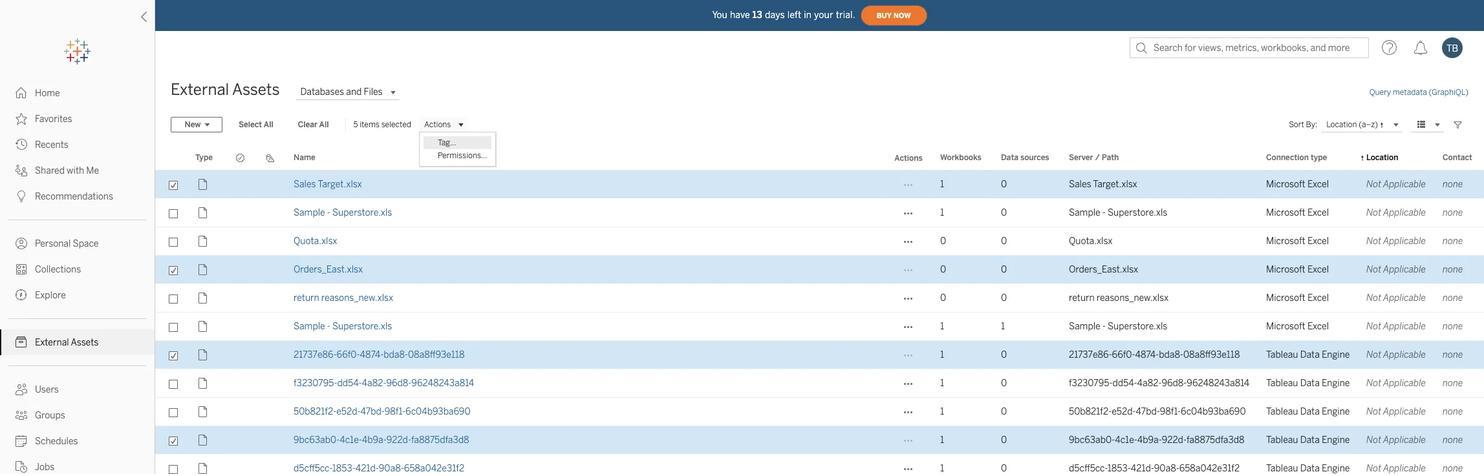 Task type: locate. For each thing, give the bounding box(es) containing it.
external assets up select
[[171, 80, 280, 99]]

tableau data engine for 21737e86-66f0-4874-bda8-08a8ff93e118
[[1267, 350, 1350, 361]]

0 vertical spatial sample - superstore.xls link
[[294, 208, 392, 219]]

by text only_f5he34f image inside personal space 'link'
[[16, 238, 27, 250]]

by text only_f5he34f image left personal
[[16, 238, 27, 250]]

1 horizontal spatial 6c04b93ba690
[[1181, 407, 1246, 418]]

1 horizontal spatial 98f1-
[[1160, 407, 1181, 418]]

by text only_f5he34f image inside jobs link
[[16, 462, 27, 473]]

4874-
[[360, 350, 384, 361], [1136, 350, 1159, 361]]

7 none from the top
[[1443, 350, 1463, 361]]

menu
[[420, 133, 495, 166]]

4c1e-
[[340, 435, 362, 446], [1115, 435, 1138, 446]]

grid
[[155, 146, 1484, 475]]

1 horizontal spatial 922d-
[[1162, 435, 1187, 446]]

0 horizontal spatial f3230795-
[[294, 378, 337, 389]]

return reasons_new.xlsx link
[[294, 293, 393, 304]]

1 not applicable from the top
[[1367, 179, 1426, 190]]

1 horizontal spatial 08a8ff93e118
[[1184, 350, 1240, 361]]

1 horizontal spatial bda8-
[[1159, 350, 1184, 361]]

by text only_f5he34f image
[[16, 139, 27, 151], [16, 165, 27, 177], [16, 238, 27, 250], [16, 384, 27, 396], [16, 410, 27, 422], [16, 436, 27, 448]]

1 9bc63ab0- from the left
[[294, 435, 340, 446]]

1 for 'row' containing 9bc63ab0-4c1e-4b9a-922d-fa8875dfa3d8
[[940, 435, 944, 446]]

not
[[1367, 179, 1382, 190], [1367, 208, 1382, 219], [1367, 236, 1382, 247], [1367, 265, 1382, 276], [1367, 293, 1382, 304], [1367, 321, 1382, 332], [1367, 350, 1382, 361], [1367, 378, 1382, 389], [1367, 407, 1382, 418], [1367, 435, 1382, 446]]

3 not applicable from the top
[[1367, 236, 1426, 247]]

row containing f3230795-dd54-4a82-96d8-96248243a814
[[155, 370, 1484, 398]]

by text only_f5he34f image for jobs
[[16, 462, 27, 473]]

2 4b9a- from the left
[[1138, 435, 1162, 446]]

98f1-
[[385, 407, 406, 418], [1160, 407, 1181, 418]]

by text only_f5he34f image inside explore link
[[16, 290, 27, 301]]

1 microsoft from the top
[[1267, 179, 1306, 190]]

2 none from the top
[[1443, 208, 1463, 219]]

assets up the users link on the left
[[71, 338, 99, 349]]

1 row from the top
[[155, 171, 1484, 199]]

permissions…
[[438, 151, 487, 160]]

by text only_f5he34f image for collections
[[16, 264, 27, 276]]

0 vertical spatial file (microsoft excel) image
[[195, 205, 211, 221]]

collections
[[35, 265, 81, 276]]

not for sales target.xlsx link
[[1367, 179, 1382, 190]]

2 47bd- from the left
[[1136, 407, 1160, 418]]

now
[[894, 11, 911, 20]]

3 file (microsoft excel) image from the top
[[195, 319, 211, 335]]

1 vertical spatial actions
[[895, 154, 923, 163]]

0
[[1001, 179, 1007, 190], [1001, 208, 1007, 219], [940, 236, 946, 247], [1001, 236, 1007, 247], [940, 265, 946, 276], [1001, 265, 1007, 276], [940, 293, 946, 304], [1001, 293, 1007, 304], [1001, 350, 1007, 361], [1001, 378, 1007, 389], [1001, 407, 1007, 418], [1001, 435, 1007, 446]]

4 tableau from the top
[[1267, 435, 1299, 446]]

4 tableau data engine from the top
[[1267, 435, 1350, 446]]

personal space link
[[0, 231, 155, 257]]

e52d-
[[336, 407, 361, 418], [1112, 407, 1136, 418]]

6 by text only_f5he34f image from the top
[[16, 436, 27, 448]]

1 vertical spatial file (microsoft excel) image
[[195, 262, 211, 278]]

3 file (tableau data engine) image from the top
[[195, 405, 211, 420]]

50b821f2-e52d-47bd-98f1-6c04b93ba690
[[294, 407, 471, 418], [1069, 407, 1246, 418]]

0 for 9bc63ab0-4c1e-4b9a-922d-fa8875dfa3d8
[[1001, 435, 1007, 446]]

1 horizontal spatial 21737e86-
[[1069, 350, 1112, 361]]

3 excel from the top
[[1308, 236, 1329, 247]]

0 horizontal spatial 4a82-
[[362, 378, 386, 389]]

0 horizontal spatial external assets
[[35, 338, 99, 349]]

all
[[264, 120, 273, 129], [319, 120, 329, 129]]

by text only_f5he34f image inside home link
[[16, 87, 27, 99]]

actions left workbooks at the top
[[895, 154, 923, 163]]

1 horizontal spatial f3230795-
[[1069, 378, 1113, 389]]

1 horizontal spatial 96248243a814
[[1187, 378, 1250, 389]]

shared with me
[[35, 166, 99, 177]]

sample - superstore.xls link for 0
[[294, 208, 392, 219]]

1 excel from the top
[[1308, 179, 1329, 190]]

6c04b93ba690
[[406, 407, 471, 418], [1181, 407, 1246, 418]]

0 for f3230795-dd54-4a82-96d8-96248243a814
[[1001, 378, 1007, 389]]

all right clear
[[319, 120, 329, 129]]

by text only_f5he34f image left users
[[16, 384, 27, 396]]

0 horizontal spatial return
[[294, 293, 319, 304]]

1 horizontal spatial f3230795-dd54-4a82-96d8-96248243a814
[[1069, 378, 1250, 389]]

not for quota.xlsx link
[[1367, 236, 1382, 247]]

0 vertical spatial location
[[1327, 120, 1357, 129]]

row
[[155, 171, 1484, 199], [155, 199, 1484, 228], [155, 228, 1484, 256], [155, 256, 1484, 285], [155, 285, 1484, 313], [155, 313, 1484, 342], [155, 342, 1484, 370], [155, 370, 1484, 398], [155, 398, 1484, 427], [155, 427, 1484, 455], [155, 455, 1484, 475]]

applicable for 50b821f2-e52d-47bd-98f1-6c04b93ba690 link
[[1384, 407, 1426, 418]]

1 engine from the top
[[1322, 350, 1350, 361]]

1 bda8- from the left
[[384, 350, 408, 361]]

3 row from the top
[[155, 228, 1484, 256]]

1 by text only_f5he34f image from the top
[[16, 87, 27, 99]]

2 microsoft from the top
[[1267, 208, 1306, 219]]

sample - superstore.xls link down the return reasons_new.xlsx link
[[294, 321, 392, 332]]

dd54-
[[337, 378, 362, 389], [1113, 378, 1138, 389]]

external assets up the users link on the left
[[35, 338, 99, 349]]

by text only_f5he34f image inside the users link
[[16, 384, 27, 396]]

6 applicable from the top
[[1384, 321, 1426, 332]]

applicable for the return reasons_new.xlsx link
[[1384, 293, 1426, 304]]

0 horizontal spatial actions
[[424, 120, 451, 129]]

sales down name
[[294, 179, 316, 190]]

0 vertical spatial assets
[[232, 80, 280, 99]]

by text only_f5he34f image for schedules
[[16, 436, 27, 448]]

not for the return reasons_new.xlsx link
[[1367, 293, 1382, 304]]

10 row from the top
[[155, 427, 1484, 455]]

0 horizontal spatial sales
[[294, 179, 316, 190]]

target.xlsx
[[318, 179, 362, 190], [1093, 179, 1138, 190]]

3 file (microsoft excel) image from the top
[[195, 291, 211, 306]]

files
[[364, 87, 383, 98]]

microsoft excel for the return reasons_new.xlsx link
[[1267, 293, 1329, 304]]

target.xlsx down path
[[1093, 179, 1138, 190]]

location left (a–z)
[[1327, 120, 1357, 129]]

Search for views, metrics, workbooks, and more text field
[[1130, 38, 1369, 58]]

1 file (microsoft excel) image from the top
[[195, 205, 211, 221]]

0 horizontal spatial 50b821f2-
[[294, 407, 336, 418]]

sales target.xlsx down name
[[294, 179, 362, 190]]

0 horizontal spatial 47bd-
[[361, 407, 385, 418]]

13
[[753, 9, 763, 20]]

0 horizontal spatial 4874-
[[360, 350, 384, 361]]

f3230795-
[[294, 378, 337, 389], [1069, 378, 1113, 389]]

none for 21737e86-66f0-4874-bda8-08a8ff93e118 link
[[1443, 350, 1463, 361]]

2 922d- from the left
[[1162, 435, 1187, 446]]

by text only_f5he34f image left the "shared"
[[16, 165, 27, 177]]

1 horizontal spatial e52d-
[[1112, 407, 1136, 418]]

1 horizontal spatial 4b9a-
[[1138, 435, 1162, 446]]

none
[[1443, 179, 1463, 190], [1443, 208, 1463, 219], [1443, 236, 1463, 247], [1443, 265, 1463, 276], [1443, 293, 1463, 304], [1443, 321, 1463, 332], [1443, 350, 1463, 361], [1443, 378, 1463, 389], [1443, 407, 1463, 418], [1443, 435, 1463, 446]]

1 50b821f2-e52d-47bd-98f1-6c04b93ba690 from the left
[[294, 407, 471, 418]]

not applicable for f3230795-dd54-4a82-96d8-96248243a814 link
[[1367, 378, 1426, 389]]

tableau data engine for 50b821f2-e52d-47bd-98f1-6c04b93ba690
[[1267, 407, 1350, 418]]

bda8-
[[384, 350, 408, 361], [1159, 350, 1184, 361]]

1 tableau data engine from the top
[[1267, 350, 1350, 361]]

orders_east.xlsx
[[294, 265, 363, 276], [1069, 265, 1138, 276]]

1 target.xlsx from the left
[[318, 179, 362, 190]]

0 horizontal spatial f3230795-dd54-4a82-96d8-96248243a814
[[294, 378, 474, 389]]

1
[[940, 179, 944, 190], [940, 208, 944, 219], [940, 321, 944, 332], [1001, 321, 1005, 332], [940, 350, 944, 361], [940, 378, 944, 389], [940, 407, 944, 418], [940, 435, 944, 446]]

0 horizontal spatial location
[[1327, 120, 1357, 129]]

0 horizontal spatial bda8-
[[384, 350, 408, 361]]

databases and files button
[[295, 84, 400, 100]]

1 horizontal spatial orders_east.xlsx
[[1069, 265, 1138, 276]]

file (tableau data engine) image for 50b821f2-
[[195, 405, 211, 420]]

0 horizontal spatial target.xlsx
[[318, 179, 362, 190]]

file (tableau data engine) image
[[195, 348, 211, 363], [195, 376, 211, 392], [195, 405, 211, 420], [195, 433, 211, 449], [195, 462, 211, 475]]

query metadata (graphiql) link
[[1370, 88, 1469, 97]]

0 vertical spatial actions
[[424, 120, 451, 129]]

cell
[[225, 171, 255, 199], [255, 171, 286, 199], [225, 199, 255, 228], [255, 199, 286, 228], [225, 228, 255, 256], [255, 228, 286, 256], [225, 256, 255, 285], [255, 256, 286, 285], [225, 285, 255, 313], [255, 285, 286, 313], [225, 313, 255, 342], [255, 313, 286, 342], [225, 342, 255, 370], [255, 342, 286, 370], [225, 370, 255, 398], [255, 370, 286, 398], [225, 398, 255, 427], [255, 398, 286, 427], [225, 427, 255, 455], [255, 427, 286, 455], [225, 455, 255, 475]]

not applicable
[[1367, 179, 1426, 190], [1367, 208, 1426, 219], [1367, 236, 1426, 247], [1367, 265, 1426, 276], [1367, 293, 1426, 304], [1367, 321, 1426, 332], [1367, 350, 1426, 361], [1367, 378, 1426, 389], [1367, 407, 1426, 418], [1367, 435, 1426, 446]]

4 engine from the top
[[1322, 435, 1350, 446]]

4 file (tableau data engine) image from the top
[[195, 433, 211, 449]]

1 horizontal spatial 50b821f2-e52d-47bd-98f1-6c04b93ba690
[[1069, 407, 1246, 418]]

2 file (microsoft excel) image from the top
[[195, 262, 211, 278]]

grid containing sales target.xlsx
[[155, 146, 1484, 475]]

file (tableau data engine) image for 9bc63ab0-
[[195, 433, 211, 449]]

collections link
[[0, 257, 155, 283]]

2 vertical spatial file (microsoft excel) image
[[195, 291, 211, 306]]

all right select
[[264, 120, 273, 129]]

by text only_f5he34f image
[[16, 87, 27, 99], [16, 113, 27, 125], [16, 191, 27, 202], [16, 264, 27, 276], [16, 290, 27, 301], [16, 337, 27, 349], [16, 462, 27, 473]]

0 horizontal spatial orders_east.xlsx
[[294, 265, 363, 276]]

0 horizontal spatial 21737e86-66f0-4874-bda8-08a8ff93e118
[[294, 350, 465, 361]]

by text only_f5he34f image inside recommendations "link"
[[16, 191, 27, 202]]

row containing sales target.xlsx
[[155, 171, 1484, 199]]

row containing 21737e86-66f0-4874-bda8-08a8ff93e118
[[155, 342, 1484, 370]]

0 horizontal spatial sales target.xlsx
[[294, 179, 362, 190]]

3 tableau from the top
[[1267, 407, 1299, 418]]

1 horizontal spatial 4874-
[[1136, 350, 1159, 361]]

4 by text only_f5he34f image from the top
[[16, 264, 27, 276]]

0 horizontal spatial assets
[[71, 338, 99, 349]]

5 not from the top
[[1367, 293, 1382, 304]]

0 horizontal spatial external
[[35, 338, 69, 349]]

0 horizontal spatial dd54-
[[337, 378, 362, 389]]

left
[[788, 9, 802, 20]]

microsoft for orders_east.xlsx link
[[1267, 265, 1306, 276]]

2 by text only_f5he34f image from the top
[[16, 165, 27, 177]]

1 not from the top
[[1367, 179, 1382, 190]]

home link
[[0, 80, 155, 106]]

by text only_f5he34f image for shared with me
[[16, 165, 27, 177]]

6 excel from the top
[[1308, 321, 1329, 332]]

file (microsoft excel) image
[[195, 177, 211, 192], [195, 234, 211, 249], [195, 319, 211, 335]]

1 vertical spatial external
[[35, 338, 69, 349]]

external assets
[[171, 80, 280, 99], [35, 338, 99, 349]]

main navigation. press the up and down arrow keys to access links. element
[[0, 80, 155, 475]]

1 horizontal spatial 21737e86-66f0-4874-bda8-08a8ff93e118
[[1069, 350, 1240, 361]]

1 4c1e- from the left
[[340, 435, 362, 446]]

0 horizontal spatial 98f1-
[[385, 407, 406, 418]]

5 microsoft excel from the top
[[1267, 293, 1329, 304]]

4b9a-
[[362, 435, 387, 446], [1138, 435, 1162, 446]]

not for orders_east.xlsx link
[[1367, 265, 1382, 276]]

data for 21737e86-66f0-4874-bda8-08a8ff93e118
[[1301, 350, 1320, 361]]

1 horizontal spatial 9bc63ab0-
[[1069, 435, 1115, 446]]

3 applicable from the top
[[1384, 236, 1426, 247]]

1 vertical spatial sample - superstore.xls link
[[294, 321, 392, 332]]

applicable
[[1384, 179, 1426, 190], [1384, 208, 1426, 219], [1384, 236, 1426, 247], [1384, 265, 1426, 276], [1384, 293, 1426, 304], [1384, 321, 1426, 332], [1384, 350, 1426, 361], [1384, 378, 1426, 389], [1384, 407, 1426, 418], [1384, 435, 1426, 446]]

0 horizontal spatial 4b9a-
[[362, 435, 387, 446]]

1 none from the top
[[1443, 179, 1463, 190]]

groups link
[[0, 403, 155, 429]]

file (tableau data engine) image for f3230795-
[[195, 376, 211, 392]]

1 horizontal spatial 4a82-
[[1138, 378, 1162, 389]]

row containing 50b821f2-e52d-47bd-98f1-6c04b93ba690
[[155, 398, 1484, 427]]

1 horizontal spatial external assets
[[171, 80, 280, 99]]

file (microsoft excel) image for sample
[[195, 319, 211, 335]]

f3230795-dd54-4a82-96d8-96248243a814
[[294, 378, 474, 389], [1069, 378, 1250, 389]]

by text only_f5he34f image left groups
[[16, 410, 27, 422]]

tableau for 6c04b93ba690
[[1267, 407, 1299, 418]]

new
[[185, 120, 201, 129]]

1 tableau from the top
[[1267, 350, 1299, 361]]

0 horizontal spatial 9bc63ab0-4c1e-4b9a-922d-fa8875dfa3d8
[[294, 435, 469, 446]]

1 96d8- from the left
[[386, 378, 412, 389]]

3 tableau data engine from the top
[[1267, 407, 1350, 418]]

have
[[730, 9, 750, 20]]

1 file (microsoft excel) image from the top
[[195, 177, 211, 192]]

applicable for sales target.xlsx link
[[1384, 179, 1426, 190]]

9 applicable from the top
[[1384, 407, 1426, 418]]

by text only_f5he34f image inside shared with me 'link'
[[16, 165, 27, 177]]

1 horizontal spatial 4c1e-
[[1115, 435, 1138, 446]]

0 for quota.xlsx
[[1001, 236, 1007, 247]]

new button
[[171, 117, 223, 133]]

space
[[73, 239, 99, 250]]

1 file (tableau data engine) image from the top
[[195, 348, 211, 363]]

selected
[[381, 120, 411, 129]]

list view image
[[1416, 119, 1428, 131]]

microsoft excel for sales target.xlsx link
[[1267, 179, 1329, 190]]

buy now button
[[861, 5, 927, 26]]

none for 50b821f2-e52d-47bd-98f1-6c04b93ba690 link
[[1443, 407, 1463, 418]]

1 horizontal spatial return reasons_new.xlsx
[[1069, 293, 1169, 304]]

actions
[[424, 120, 451, 129], [895, 154, 923, 163]]

4 applicable from the top
[[1384, 265, 1426, 276]]

0 horizontal spatial 66f0-
[[337, 350, 360, 361]]

file (tableau data engine) image for 21737e86-
[[195, 348, 211, 363]]

location inside dropdown button
[[1327, 120, 1357, 129]]

1 horizontal spatial location
[[1367, 153, 1399, 162]]

none for sales target.xlsx link
[[1443, 179, 1463, 190]]

0 horizontal spatial return reasons_new.xlsx
[[294, 293, 393, 304]]

0 horizontal spatial all
[[264, 120, 273, 129]]

0 horizontal spatial 6c04b93ba690
[[406, 407, 471, 418]]

5 by text only_f5he34f image from the top
[[16, 410, 27, 422]]

2 reasons_new.xlsx from the left
[[1097, 293, 1169, 304]]

file (microsoft excel) image
[[195, 205, 211, 221], [195, 262, 211, 278], [195, 291, 211, 306]]

applicable for 21737e86-66f0-4874-bda8-08a8ff93e118 link
[[1384, 350, 1426, 361]]

922d-
[[387, 435, 411, 446], [1162, 435, 1187, 446]]

recents
[[35, 140, 68, 151]]

location for location (a–z)
[[1327, 120, 1357, 129]]

1 vertical spatial assets
[[71, 338, 99, 349]]

return
[[294, 293, 319, 304], [1069, 293, 1095, 304]]

microsoft excel for quota.xlsx link
[[1267, 236, 1329, 247]]

data for 50b821f2-e52d-47bd-98f1-6c04b93ba690
[[1301, 407, 1320, 418]]

2 vertical spatial file (microsoft excel) image
[[195, 319, 211, 335]]

tableau for 08a8ff93e118
[[1267, 350, 1299, 361]]

2 21737e86- from the left
[[1069, 350, 1112, 361]]

microsoft excel for orders_east.xlsx link
[[1267, 265, 1329, 276]]

data
[[1001, 153, 1019, 162], [1301, 350, 1320, 361], [1301, 378, 1320, 389], [1301, 407, 1320, 418], [1301, 435, 1320, 446]]

4 row from the top
[[155, 256, 1484, 285]]

not for 9bc63ab0-4c1e-4b9a-922d-fa8875dfa3d8 link
[[1367, 435, 1382, 446]]

1 horizontal spatial 47bd-
[[1136, 407, 1160, 418]]

1 for 'row' containing 50b821f2-e52d-47bd-98f1-6c04b93ba690
[[940, 407, 944, 418]]

2 sample - superstore.xls link from the top
[[294, 321, 392, 332]]

microsoft for the return reasons_new.xlsx link
[[1267, 293, 1306, 304]]

3 by text only_f5he34f image from the top
[[16, 191, 27, 202]]

0 horizontal spatial 50b821f2-e52d-47bd-98f1-6c04b93ba690
[[294, 407, 471, 418]]

1 horizontal spatial sales
[[1069, 179, 1092, 190]]

6 not from the top
[[1367, 321, 1382, 332]]

1 reasons_new.xlsx from the left
[[321, 293, 393, 304]]

by text only_f5he34f image inside schedules link
[[16, 436, 27, 448]]

1 horizontal spatial dd54-
[[1113, 378, 1138, 389]]

tag… checkbox item
[[424, 136, 491, 149]]

1 horizontal spatial sales target.xlsx
[[1069, 179, 1138, 190]]

9 not from the top
[[1367, 407, 1382, 418]]

0 horizontal spatial 4c1e-
[[340, 435, 362, 446]]

1 all from the left
[[264, 120, 273, 129]]

by text only_f5he34f image for groups
[[16, 410, 27, 422]]

2 return reasons_new.xlsx from the left
[[1069, 293, 1169, 304]]

0 vertical spatial file (microsoft excel) image
[[195, 177, 211, 192]]

actions up tag… on the left of the page
[[424, 120, 451, 129]]

location down (a–z)
[[1367, 153, 1399, 162]]

1 horizontal spatial 50b821f2-
[[1069, 407, 1112, 418]]

sample - superstore.xls link
[[294, 208, 392, 219], [294, 321, 392, 332]]

applicable for f3230795-dd54-4a82-96d8-96248243a814 link
[[1384, 378, 1426, 389]]

microsoft excel
[[1267, 179, 1329, 190], [1267, 208, 1329, 219], [1267, 236, 1329, 247], [1267, 265, 1329, 276], [1267, 293, 1329, 304], [1267, 321, 1329, 332]]

by text only_f5he34f image left the schedules
[[16, 436, 27, 448]]

0 horizontal spatial 96d8-
[[386, 378, 412, 389]]

1 for 'row' containing sales target.xlsx
[[940, 179, 944, 190]]

external
[[171, 80, 229, 99], [35, 338, 69, 349]]

by text only_f5he34f image inside external assets link
[[16, 337, 27, 349]]

by:
[[1306, 120, 1318, 129]]

excel for 'row' containing quota.xlsx
[[1308, 236, 1329, 247]]

by text only_f5he34f image for personal space
[[16, 238, 27, 250]]

2 96248243a814 from the left
[[1187, 378, 1250, 389]]

query
[[1370, 88, 1391, 97]]

9 not applicable from the top
[[1367, 407, 1426, 418]]

9 none from the top
[[1443, 407, 1463, 418]]

0 horizontal spatial fa8875dfa3d8
[[411, 435, 469, 446]]

row group
[[155, 171, 1484, 475]]

tableau data engine
[[1267, 350, 1350, 361], [1267, 378, 1350, 389], [1267, 407, 1350, 418], [1267, 435, 1350, 446]]

2 quota.xlsx from the left
[[1069, 236, 1113, 247]]

1 50b821f2- from the left
[[294, 407, 336, 418]]

row group containing sales target.xlsx
[[155, 171, 1484, 475]]

21737e86-
[[294, 350, 337, 361], [1069, 350, 1112, 361]]

superstore.xls
[[332, 208, 392, 219], [1108, 208, 1168, 219], [332, 321, 392, 332], [1108, 321, 1168, 332]]

0 horizontal spatial e52d-
[[336, 407, 361, 418]]

5 not applicable from the top
[[1367, 293, 1426, 304]]

-
[[327, 208, 330, 219], [1103, 208, 1106, 219], [327, 321, 330, 332], [1103, 321, 1106, 332]]

0 horizontal spatial 9bc63ab0-
[[294, 435, 340, 446]]

you have 13 days left in your trial.
[[712, 9, 856, 20]]

location (a–z) button
[[1322, 117, 1403, 133]]

1 horizontal spatial quota.xlsx
[[1069, 236, 1113, 247]]

external inside main navigation. press the up and down arrow keys to access links. element
[[35, 338, 69, 349]]

all for clear all
[[319, 120, 329, 129]]

by text only_f5he34f image left recents
[[16, 139, 27, 151]]

by text only_f5he34f image for explore
[[16, 290, 27, 301]]

0 vertical spatial external assets
[[171, 80, 280, 99]]

1 dd54- from the left
[[337, 378, 362, 389]]

row containing quota.xlsx
[[155, 228, 1484, 256]]

10 not applicable from the top
[[1367, 435, 1426, 446]]

target.xlsx down the 5 at the left top
[[318, 179, 362, 190]]

1 horizontal spatial return
[[1069, 293, 1095, 304]]

applicable for 9bc63ab0-4c1e-4b9a-922d-fa8875dfa3d8 link
[[1384, 435, 1426, 446]]

2 08a8ff93e118 from the left
[[1184, 350, 1240, 361]]

tableau for fa8875dfa3d8
[[1267, 435, 1299, 446]]

location (a–z)
[[1327, 120, 1378, 129]]

2 dd54- from the left
[[1113, 378, 1138, 389]]

1 horizontal spatial 9bc63ab0-4c1e-4b9a-922d-fa8875dfa3d8
[[1069, 435, 1245, 446]]

6 by text only_f5he34f image from the top
[[16, 337, 27, 349]]

0 for sample - superstore.xls
[[1001, 208, 1007, 219]]

1 horizontal spatial all
[[319, 120, 329, 129]]

1 vertical spatial external assets
[[35, 338, 99, 349]]

1 for 'row' containing f3230795-dd54-4a82-96d8-96248243a814
[[940, 378, 944, 389]]

assets up select all at left top
[[232, 80, 280, 99]]

7 by text only_f5he34f image from the top
[[16, 462, 27, 473]]

all inside select all 'button'
[[264, 120, 273, 129]]

2 4874- from the left
[[1136, 350, 1159, 361]]

explore link
[[0, 283, 155, 309]]

excel for 'row' containing sales target.xlsx
[[1308, 179, 1329, 190]]

sort by:
[[1289, 120, 1318, 129]]

1 horizontal spatial fa8875dfa3d8
[[1187, 435, 1245, 446]]

1 horizontal spatial actions
[[895, 154, 923, 163]]

schedules
[[35, 437, 78, 448]]

recents link
[[0, 132, 155, 158]]

7 row from the top
[[155, 342, 1484, 370]]

excel for 'row' containing orders_east.xlsx
[[1308, 265, 1329, 276]]

all inside clear all button
[[319, 120, 329, 129]]

4 not from the top
[[1367, 265, 1382, 276]]

3 engine from the top
[[1322, 407, 1350, 418]]

databases
[[300, 87, 344, 98]]

sales down server
[[1069, 179, 1092, 190]]

reasons_new.xlsx
[[321, 293, 393, 304], [1097, 293, 1169, 304]]

0 horizontal spatial 21737e86-
[[294, 350, 337, 361]]

1 horizontal spatial target.xlsx
[[1093, 179, 1138, 190]]

fa8875dfa3d8
[[411, 435, 469, 446], [1187, 435, 1245, 446]]

external up "new" popup button on the left top of page
[[171, 80, 229, 99]]

1 horizontal spatial 66f0-
[[1112, 350, 1136, 361]]

1 vertical spatial location
[[1367, 153, 1399, 162]]

4 microsoft excel from the top
[[1267, 265, 1329, 276]]

0 horizontal spatial quota.xlsx
[[294, 236, 337, 247]]

08a8ff93e118
[[408, 350, 465, 361], [1184, 350, 1240, 361]]

0 horizontal spatial 96248243a814
[[412, 378, 474, 389]]

jobs
[[35, 462, 55, 473]]

by text only_f5he34f image inside collections link
[[16, 264, 27, 276]]

connection type
[[1267, 153, 1328, 162]]

sales target.xlsx down / at the top right of page
[[1069, 179, 1138, 190]]

sample
[[294, 208, 325, 219], [1069, 208, 1101, 219], [294, 321, 325, 332], [1069, 321, 1101, 332]]

personal
[[35, 239, 71, 250]]

1 return from the left
[[294, 293, 319, 304]]

explore
[[35, 290, 66, 301]]

0 horizontal spatial 922d-
[[387, 435, 411, 446]]

by text only_f5he34f image inside groups link
[[16, 410, 27, 422]]

by text only_f5he34f image inside favorites link
[[16, 113, 27, 125]]

0 horizontal spatial reasons_new.xlsx
[[321, 293, 393, 304]]

0 horizontal spatial 08a8ff93e118
[[408, 350, 465, 361]]

5 microsoft from the top
[[1267, 293, 1306, 304]]

location
[[1327, 120, 1357, 129], [1367, 153, 1399, 162]]

5 none from the top
[[1443, 293, 1463, 304]]

external down the explore
[[35, 338, 69, 349]]

1 horizontal spatial reasons_new.xlsx
[[1097, 293, 1169, 304]]

1 horizontal spatial 96d8-
[[1162, 378, 1187, 389]]

by text only_f5he34f image for external assets
[[16, 337, 27, 349]]

1 vertical spatial file (microsoft excel) image
[[195, 234, 211, 249]]

sample - superstore.xls link down sales target.xlsx link
[[294, 208, 392, 219]]

by text only_f5he34f image inside recents link
[[16, 139, 27, 151]]

external assets inside external assets link
[[35, 338, 99, 349]]

0 for orders_east.xlsx
[[1001, 265, 1007, 276]]

1 horizontal spatial external
[[171, 80, 229, 99]]

7 applicable from the top
[[1384, 350, 1426, 361]]

excel for 10th 'row' from the bottom of the row group containing sales target.xlsx
[[1308, 208, 1329, 219]]



Task type: describe. For each thing, give the bounding box(es) containing it.
1 orders_east.xlsx from the left
[[294, 265, 363, 276]]

1 f3230795- from the left
[[294, 378, 337, 389]]

menu containing tag…
[[420, 133, 495, 166]]

personal space
[[35, 239, 99, 250]]

2 f3230795- from the left
[[1069, 378, 1113, 389]]

1 f3230795-dd54-4a82-96d8-96248243a814 from the left
[[294, 378, 474, 389]]

by text only_f5he34f image for recents
[[16, 139, 27, 151]]

9bc63ab0-4c1e-4b9a-922d-fa8875dfa3d8 link
[[294, 435, 469, 446]]

data sources
[[1001, 153, 1050, 162]]

actions button
[[419, 117, 468, 133]]

sources
[[1021, 153, 1050, 162]]

6 microsoft excel from the top
[[1267, 321, 1329, 332]]

assets inside main navigation. press the up and down arrow keys to access links. element
[[71, 338, 99, 349]]

1 4a82- from the left
[[362, 378, 386, 389]]

applicable for orders_east.xlsx link
[[1384, 265, 1426, 276]]

jobs link
[[0, 455, 155, 475]]

2 orders_east.xlsx from the left
[[1069, 265, 1138, 276]]

2 return from the left
[[1069, 293, 1095, 304]]

1 fa8875dfa3d8 from the left
[[411, 435, 469, 446]]

not applicable for orders_east.xlsx link
[[1367, 265, 1426, 276]]

21737e86-66f0-4874-bda8-08a8ff93e118 link
[[294, 350, 465, 361]]

50b821f2-e52d-47bd-98f1-6c04b93ba690 link
[[294, 407, 471, 418]]

6 not applicable from the top
[[1367, 321, 1426, 332]]

in
[[804, 9, 812, 20]]

navigation panel element
[[0, 39, 155, 475]]

orders_east.xlsx link
[[294, 265, 363, 276]]

5 file (tableau data engine) image from the top
[[195, 462, 211, 475]]

2 4a82- from the left
[[1138, 378, 1162, 389]]

2 f3230795-dd54-4a82-96d8-96248243a814 from the left
[[1069, 378, 1250, 389]]

by text only_f5he34f image for recommendations
[[16, 191, 27, 202]]

1 21737e86- from the left
[[294, 350, 337, 361]]

1 96248243a814 from the left
[[412, 378, 474, 389]]

quota.xlsx link
[[294, 236, 337, 247]]

(graphiql)
[[1429, 88, 1469, 97]]

0 vertical spatial external
[[171, 80, 229, 99]]

none for quota.xlsx link
[[1443, 236, 1463, 247]]

5
[[353, 120, 358, 129]]

metadata
[[1393, 88, 1427, 97]]

sample - superstore.xls link for 1
[[294, 321, 392, 332]]

2 50b821f2-e52d-47bd-98f1-6c04b93ba690 from the left
[[1069, 407, 1246, 418]]

shared
[[35, 166, 65, 177]]

2 6c04b93ba690 from the left
[[1181, 407, 1246, 418]]

2 98f1- from the left
[[1160, 407, 1181, 418]]

1 e52d- from the left
[[336, 407, 361, 418]]

2 sales from the left
[[1069, 179, 1092, 190]]

users
[[35, 385, 59, 396]]

2 4c1e- from the left
[[1115, 435, 1138, 446]]

2 21737e86-66f0-4874-bda8-08a8ff93e118 from the left
[[1069, 350, 1240, 361]]

(a–z)
[[1359, 120, 1378, 129]]

items
[[360, 120, 380, 129]]

engine for 96248243a814
[[1322, 378, 1350, 389]]

2 microsoft excel from the top
[[1267, 208, 1329, 219]]

1 sales target.xlsx from the left
[[294, 179, 362, 190]]

row containing return reasons_new.xlsx
[[155, 285, 1484, 313]]

1 21737e86-66f0-4874-bda8-08a8ff93e118 from the left
[[294, 350, 465, 361]]

data for 9bc63ab0-4c1e-4b9a-922d-fa8875dfa3d8
[[1301, 435, 1320, 446]]

2 bda8- from the left
[[1159, 350, 1184, 361]]

f3230795-dd54-4a82-96d8-96248243a814 link
[[294, 378, 474, 389]]

not for 50b821f2-e52d-47bd-98f1-6c04b93ba690 link
[[1367, 407, 1382, 418]]

2 9bc63ab0-4c1e-4b9a-922d-fa8875dfa3d8 from the left
[[1069, 435, 1245, 446]]

/
[[1095, 153, 1100, 162]]

2 66f0- from the left
[[1112, 350, 1136, 361]]

days
[[765, 9, 785, 20]]

clear
[[298, 120, 318, 129]]

0 for return reasons_new.xlsx
[[1001, 293, 1007, 304]]

sort
[[1289, 120, 1305, 129]]

1 66f0- from the left
[[337, 350, 360, 361]]

clear all
[[298, 120, 329, 129]]

by text only_f5he34f image for users
[[16, 384, 27, 396]]

server
[[1069, 153, 1094, 162]]

by text only_f5he34f image for home
[[16, 87, 27, 99]]

groups
[[35, 411, 65, 422]]

1 6c04b93ba690 from the left
[[406, 407, 471, 418]]

0 for 21737e86-66f0-4874-bda8-08a8ff93e118
[[1001, 350, 1007, 361]]

your
[[814, 9, 834, 20]]

with
[[67, 166, 84, 177]]

1 08a8ff93e118 from the left
[[408, 350, 465, 361]]

2 fa8875dfa3d8 from the left
[[1187, 435, 1245, 446]]

workbooks
[[940, 153, 982, 162]]

favorites
[[35, 114, 72, 125]]

1 4874- from the left
[[360, 350, 384, 361]]

2 applicable from the top
[[1384, 208, 1426, 219]]

2 50b821f2- from the left
[[1069, 407, 1112, 418]]

6 none from the top
[[1443, 321, 1463, 332]]

tableau for 96248243a814
[[1267, 378, 1299, 389]]

type
[[195, 153, 213, 162]]

2 row from the top
[[155, 199, 1484, 228]]

by text only_f5he34f image for favorites
[[16, 113, 27, 125]]

1 horizontal spatial assets
[[232, 80, 280, 99]]

2 target.xlsx from the left
[[1093, 179, 1138, 190]]

not applicable for 21737e86-66f0-4874-bda8-08a8ff93e118 link
[[1367, 350, 1426, 361]]

6 row from the top
[[155, 313, 1484, 342]]

1 for 10th 'row' from the bottom of the row group containing sales target.xlsx
[[940, 208, 944, 219]]

server / path
[[1069, 153, 1119, 162]]

all for select all
[[264, 120, 273, 129]]

engine for 6c04b93ba690
[[1322, 407, 1350, 418]]

excel for 'row' containing return reasons_new.xlsx
[[1308, 293, 1329, 304]]

0 for sales target.xlsx
[[1001, 179, 1007, 190]]

select all
[[239, 120, 273, 129]]

row containing 9bc63ab0-4c1e-4b9a-922d-fa8875dfa3d8
[[155, 427, 1484, 455]]

none for orders_east.xlsx link
[[1443, 265, 1463, 276]]

select all button
[[230, 117, 282, 133]]

not for f3230795-dd54-4a82-96d8-96248243a814 link
[[1367, 378, 1382, 389]]

1 sales from the left
[[294, 179, 316, 190]]

sales target.xlsx link
[[294, 179, 362, 190]]

and
[[346, 87, 362, 98]]

you
[[712, 9, 728, 20]]

clear all button
[[290, 117, 337, 133]]

2 not applicable from the top
[[1367, 208, 1426, 219]]

1 4b9a- from the left
[[362, 435, 387, 446]]

1 47bd- from the left
[[361, 407, 385, 418]]

databases and files
[[300, 87, 383, 98]]

type
[[1311, 153, 1328, 162]]

microsoft for quota.xlsx link
[[1267, 236, 1306, 247]]

buy
[[877, 11, 892, 20]]

microsoft for sales target.xlsx link
[[1267, 179, 1306, 190]]

query metadata (graphiql)
[[1370, 88, 1469, 97]]

file (microsoft excel) image for sample
[[195, 205, 211, 221]]

row containing orders_east.xlsx
[[155, 256, 1484, 285]]

applicable for quota.xlsx link
[[1384, 236, 1426, 247]]

2 96d8- from the left
[[1162, 378, 1187, 389]]

1 for sixth 'row' from the bottom of the row group containing sales target.xlsx
[[940, 321, 944, 332]]

me
[[86, 166, 99, 177]]

1 quota.xlsx from the left
[[294, 236, 337, 247]]

users link
[[0, 377, 155, 403]]

1 9bc63ab0-4c1e-4b9a-922d-fa8875dfa3d8 from the left
[[294, 435, 469, 446]]

2 e52d- from the left
[[1112, 407, 1136, 418]]

not applicable for quota.xlsx link
[[1367, 236, 1426, 247]]

buy now
[[877, 11, 911, 20]]

none for the return reasons_new.xlsx link
[[1443, 293, 1463, 304]]

external assets link
[[0, 330, 155, 356]]

schedules link
[[0, 429, 155, 455]]

5 items selected
[[353, 120, 411, 129]]

contact
[[1443, 153, 1473, 162]]

1 return reasons_new.xlsx from the left
[[294, 293, 393, 304]]

not applicable for the return reasons_new.xlsx link
[[1367, 293, 1426, 304]]

recommendations
[[35, 191, 113, 202]]

actions inside dropdown button
[[424, 120, 451, 129]]

excel for sixth 'row' from the bottom of the row group containing sales target.xlsx
[[1308, 321, 1329, 332]]

engine for fa8875dfa3d8
[[1322, 435, 1350, 446]]

2 file (microsoft excel) image from the top
[[195, 234, 211, 249]]

favorites link
[[0, 106, 155, 132]]

path
[[1102, 153, 1119, 162]]

home
[[35, 88, 60, 99]]

file (microsoft excel) image for sales
[[195, 177, 211, 192]]

0 for 50b821f2-e52d-47bd-98f1-6c04b93ba690
[[1001, 407, 1007, 418]]

none for 9bc63ab0-4c1e-4b9a-922d-fa8875dfa3d8 link
[[1443, 435, 1463, 446]]

11 row from the top
[[155, 455, 1484, 475]]

not applicable for 9bc63ab0-4c1e-4b9a-922d-fa8875dfa3d8 link
[[1367, 435, 1426, 446]]

data for f3230795-dd54-4a82-96d8-96248243a814
[[1301, 378, 1320, 389]]

name
[[294, 153, 316, 162]]

tag…
[[438, 138, 457, 147]]

file (microsoft excel) image for return
[[195, 291, 211, 306]]

2 sales target.xlsx from the left
[[1069, 179, 1138, 190]]

2 not from the top
[[1367, 208, 1382, 219]]

none for f3230795-dd54-4a82-96d8-96248243a814 link
[[1443, 378, 1463, 389]]

recommendations link
[[0, 184, 155, 210]]

location for location
[[1367, 153, 1399, 162]]

6 microsoft from the top
[[1267, 321, 1306, 332]]

tableau data engine for f3230795-dd54-4a82-96d8-96248243a814
[[1267, 378, 1350, 389]]

shared with me link
[[0, 158, 155, 184]]

engine for 08a8ff93e118
[[1322, 350, 1350, 361]]

1 922d- from the left
[[387, 435, 411, 446]]

tableau data engine for 9bc63ab0-4c1e-4b9a-922d-fa8875dfa3d8
[[1267, 435, 1350, 446]]

1 for 'row' containing 21737e86-66f0-4874-bda8-08a8ff93e118
[[940, 350, 944, 361]]

connection
[[1267, 153, 1309, 162]]

not applicable for 50b821f2-e52d-47bd-98f1-6c04b93ba690 link
[[1367, 407, 1426, 418]]

2 9bc63ab0- from the left
[[1069, 435, 1115, 446]]

1 98f1- from the left
[[385, 407, 406, 418]]

not applicable for sales target.xlsx link
[[1367, 179, 1426, 190]]

select
[[239, 120, 262, 129]]

trial.
[[836, 9, 856, 20]]



Task type: vqa. For each thing, say whether or not it's contained in the screenshot.


